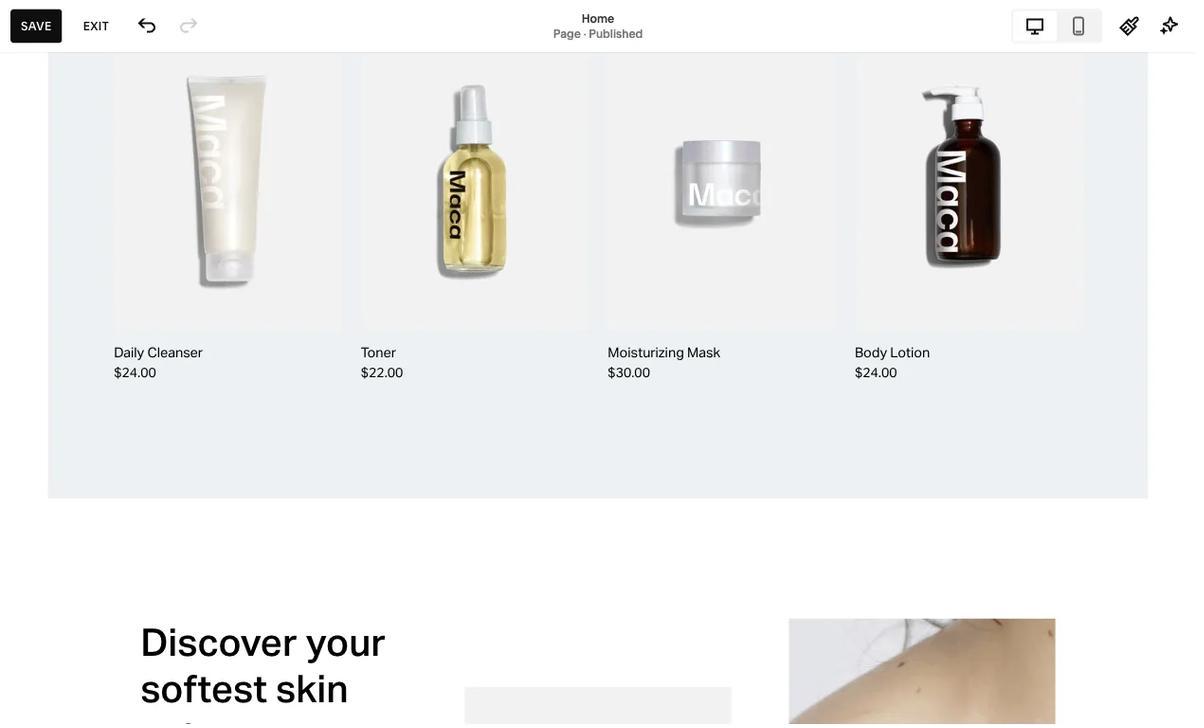 Task type: locate. For each thing, give the bounding box(es) containing it.
home
[[582, 11, 615, 25]]

website link
[[31, 117, 210, 139]]

·
[[584, 27, 586, 40]]

website
[[31, 118, 90, 136]]

save button
[[10, 9, 62, 43]]

acuity scheduling
[[31, 286, 162, 304]]

published
[[589, 27, 643, 40]]

contacts
[[31, 219, 97, 237]]

selling
[[31, 151, 80, 170]]

save
[[21, 19, 52, 33]]

exit
[[83, 19, 109, 33]]

rubyanndersson@gmail.com
[[75, 676, 229, 690]]

tab list
[[1014, 11, 1101, 41]]

page
[[553, 27, 581, 40]]



Task type: vqa. For each thing, say whether or not it's contained in the screenshot.
site. within the Manage the style settings that appear across your entire site.
no



Task type: describe. For each thing, give the bounding box(es) containing it.
acuity
[[31, 286, 77, 304]]

exit button
[[73, 9, 120, 43]]

analytics
[[31, 252, 98, 271]]

acuity scheduling link
[[31, 285, 210, 307]]

analytics link
[[31, 251, 210, 274]]

rubyanndersson@gmail.com button
[[28, 658, 229, 694]]

selling link
[[31, 150, 210, 173]]

marketing
[[31, 185, 105, 203]]

contacts link
[[31, 218, 210, 240]]

scheduling
[[81, 286, 162, 304]]

marketing link
[[31, 184, 210, 206]]

home page · published
[[553, 11, 643, 40]]



